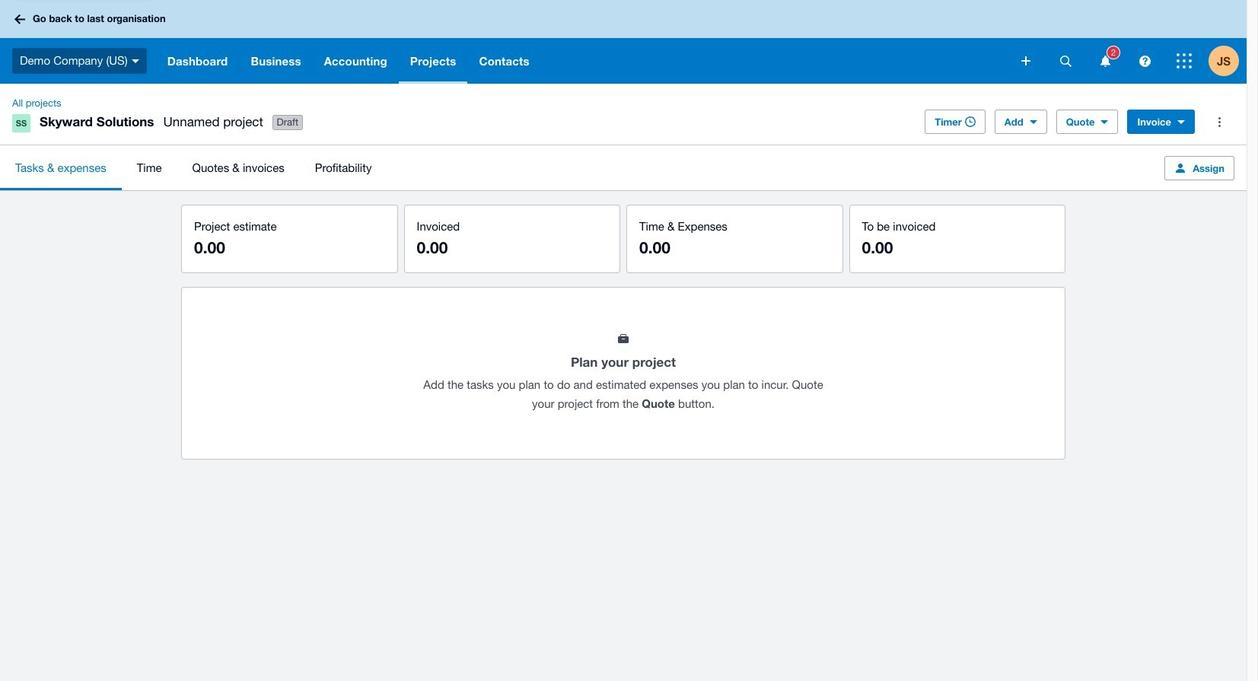 Task type: describe. For each thing, give the bounding box(es) containing it.
more options image
[[1204, 107, 1235, 137]]



Task type: locate. For each thing, give the bounding box(es) containing it.
svg image
[[1100, 55, 1110, 67], [1139, 55, 1151, 67], [131, 59, 139, 63]]

1 horizontal spatial svg image
[[1100, 55, 1110, 67]]

svg image
[[14, 14, 25, 24], [1177, 53, 1192, 69], [1060, 55, 1071, 67], [1022, 56, 1031, 65]]

2 horizontal spatial svg image
[[1139, 55, 1151, 67]]

banner
[[0, 0, 1247, 84]]

0 horizontal spatial svg image
[[131, 59, 139, 63]]



Task type: vqa. For each thing, say whether or not it's contained in the screenshot.
left
no



